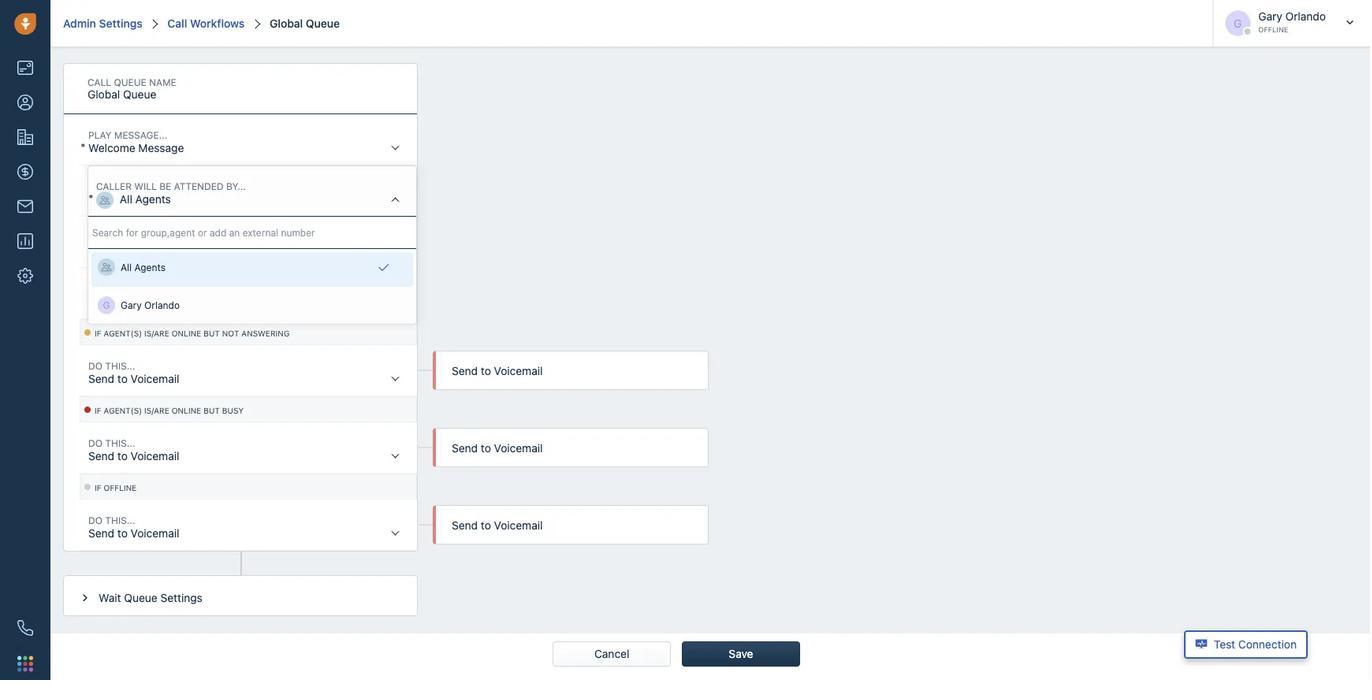 Task type: locate. For each thing, give the bounding box(es) containing it.
0 vertical spatial g
[[1234, 17, 1242, 30]]

all inside dropdown button
[[120, 192, 132, 205]]

g
[[1234, 17, 1242, 30], [103, 300, 110, 311]]

all right calling
[[126, 244, 139, 257]]

* left group icon
[[88, 192, 93, 205]]

offline
[[104, 484, 137, 493]]

all right group image
[[121, 262, 132, 273]]

0 horizontal spatial queue
[[124, 591, 157, 604]]

to
[[481, 365, 491, 378], [117, 372, 128, 385], [481, 442, 491, 455], [117, 449, 128, 462], [481, 519, 491, 532], [117, 527, 128, 540]]

but
[[204, 329, 220, 338], [204, 406, 220, 415]]

1 vertical spatial online
[[172, 406, 201, 415]]

if agent(s)  is/are online but busy
[[95, 406, 244, 415]]

all agents inside option
[[121, 262, 166, 273]]

agent(s) down gary orlando
[[104, 329, 142, 338]]

call workflows link
[[165, 17, 245, 30]]

gary orlando offline
[[1258, 10, 1326, 34]]

2 vertical spatial if
[[95, 484, 101, 493]]

gary inside list box
[[121, 300, 142, 311]]

is/are down gary orlando
[[144, 329, 169, 338]]

all right group icon
[[120, 192, 132, 205]]

0 vertical spatial but
[[204, 329, 220, 338]]

1 vertical spatial gary
[[121, 300, 142, 311]]

0 horizontal spatial *
[[80, 141, 86, 154]]

call workflows
[[167, 17, 245, 30]]

1 agent(s) from the top
[[104, 329, 142, 338]]

send to voicemail
[[452, 365, 543, 378], [88, 372, 179, 385], [452, 442, 543, 455], [88, 449, 179, 462], [452, 519, 543, 532], [88, 527, 179, 540]]

0 vertical spatial agent(s)
[[104, 329, 142, 338]]

cancel
[[594, 648, 629, 661]]

1 vertical spatial send to voicemail button
[[80, 423, 416, 474]]

2 is/are from the top
[[144, 406, 169, 415]]

online left busy
[[172, 406, 201, 415]]

0 vertical spatial gary
[[1258, 10, 1283, 23]]

settings
[[99, 17, 142, 30], [160, 591, 203, 604]]

2 send to voicemail button from the top
[[80, 423, 416, 474]]

0 vertical spatial online
[[172, 329, 201, 338]]

* left welcome
[[80, 141, 86, 154]]

freshworks switcher image
[[17, 656, 33, 672]]

but left not
[[204, 329, 220, 338]]

agents right group icon
[[135, 192, 171, 205]]

but left busy
[[204, 406, 220, 415]]

all agents
[[120, 192, 171, 205], [121, 262, 166, 273]]

agent(s) for if agent(s) is/are online but not answering
[[104, 329, 142, 338]]

2 online from the top
[[172, 406, 201, 415]]

all agents option
[[91, 252, 413, 287]]

Search for group,agent or add an external number search field
[[88, 217, 416, 248]]

if
[[95, 329, 101, 338], [95, 406, 101, 415], [95, 484, 101, 493]]

g down group image
[[103, 300, 110, 311]]

0 vertical spatial all agents
[[120, 192, 171, 205]]

2 if from the top
[[95, 406, 101, 415]]

2 vertical spatial agents
[[134, 262, 166, 273]]

g left offline
[[1234, 17, 1242, 30]]

1 vertical spatial agent(s)
[[104, 406, 142, 415]]

calling
[[88, 244, 123, 257]]

0 horizontal spatial orlando
[[144, 300, 180, 311]]

global queue
[[270, 17, 340, 30]]

connection
[[1238, 638, 1297, 651]]

1 horizontal spatial gary
[[1258, 10, 1283, 23]]

admin settings link
[[63, 17, 142, 30]]

online
[[172, 329, 201, 338], [172, 406, 201, 415]]

orlando inside gary orlando offline
[[1286, 10, 1326, 23]]

all
[[120, 192, 132, 205], [126, 244, 139, 257], [121, 262, 132, 273]]

agent(s)
[[104, 329, 142, 338], [104, 406, 142, 415]]

2 but from the top
[[204, 406, 220, 415]]

2 agent(s) from the top
[[104, 406, 142, 415]]

simultaneously
[[180, 244, 257, 257]]

phone image
[[17, 620, 33, 636]]

1 vertical spatial all
[[126, 244, 139, 257]]

0 vertical spatial if
[[95, 329, 101, 338]]

orlando up if agent(s) is/are online but not answering
[[144, 300, 180, 311]]

if for if agent(s)  is/are online but busy
[[95, 406, 101, 415]]

all inside option
[[121, 262, 132, 273]]

1 horizontal spatial settings
[[160, 591, 203, 604]]

1 vertical spatial g
[[103, 300, 110, 311]]

test
[[1214, 638, 1235, 651]]

orlando inside list box
[[144, 300, 180, 311]]

agents inside dropdown button
[[135, 192, 171, 205]]

1 if from the top
[[95, 329, 101, 338]]

None field
[[80, 75, 353, 113], [80, 281, 417, 318], [80, 75, 353, 113], [80, 281, 417, 318]]

1 vertical spatial is/are
[[144, 406, 169, 415]]

1 online from the top
[[172, 329, 201, 338]]

1 horizontal spatial orlando
[[1286, 10, 1326, 23]]

welcome message
[[88, 141, 184, 154]]

gary inside gary orlando offline
[[1258, 10, 1283, 23]]

1 vertical spatial agents
[[142, 244, 177, 257]]

1 vertical spatial all agents
[[121, 262, 166, 273]]

is/are left busy
[[144, 406, 169, 415]]

0 horizontal spatial gary
[[121, 300, 142, 311]]

3 send to voicemail button from the top
[[80, 501, 416, 551]]

agents right calling
[[142, 244, 177, 257]]

g inside list box
[[103, 300, 110, 311]]

0 vertical spatial orlando
[[1286, 10, 1326, 23]]

0 vertical spatial agents
[[135, 192, 171, 205]]

2 vertical spatial all
[[121, 262, 132, 273]]

queue
[[306, 17, 340, 30], [124, 591, 157, 604]]

settings right wait
[[160, 591, 203, 604]]

0 horizontal spatial g
[[103, 300, 110, 311]]

not
[[222, 329, 239, 338]]

0 vertical spatial all
[[120, 192, 132, 205]]

all agents inside dropdown button
[[120, 192, 171, 205]]

orlando up offline
[[1286, 10, 1326, 23]]

admin
[[63, 17, 96, 30]]

group image
[[98, 259, 115, 276]]

agents down calling all agents simultaneously
[[134, 262, 166, 273]]

wait queue settings
[[99, 591, 203, 604]]

1 vertical spatial if
[[95, 406, 101, 415]]

if agent(s) is/are online but not answering
[[95, 329, 290, 338]]

all agents right group icon
[[120, 192, 171, 205]]

workflows
[[190, 17, 245, 30]]

1 vertical spatial *
[[88, 192, 93, 205]]

0 vertical spatial send to voicemail button
[[80, 346, 416, 397]]

0 vertical spatial queue
[[306, 17, 340, 30]]

1 but from the top
[[204, 329, 220, 338]]

0 vertical spatial *
[[80, 141, 86, 154]]

is/are
[[144, 329, 169, 338], [144, 406, 169, 415]]

1 vertical spatial queue
[[124, 591, 157, 604]]

all agents down calling all agents simultaneously
[[121, 262, 166, 273]]

1 vertical spatial orlando
[[144, 300, 180, 311]]

queue right global
[[306, 17, 340, 30]]

agents for group icon
[[135, 192, 171, 205]]

0 vertical spatial settings
[[99, 17, 142, 30]]

1 horizontal spatial queue
[[306, 17, 340, 30]]

agent(s) up 'offline' in the bottom of the page
[[104, 406, 142, 415]]

send
[[452, 365, 478, 378], [88, 372, 114, 385], [452, 442, 478, 455], [88, 449, 114, 462], [452, 519, 478, 532], [88, 527, 114, 540]]

gary up offline
[[1258, 10, 1283, 23]]

0 vertical spatial is/are
[[144, 329, 169, 338]]

orlando
[[1286, 10, 1326, 23], [144, 300, 180, 311]]

all for group image
[[121, 262, 132, 273]]

voicemail
[[494, 365, 543, 378], [131, 372, 179, 385], [494, 442, 543, 455], [131, 449, 179, 462], [494, 519, 543, 532], [131, 527, 179, 540]]

1 vertical spatial settings
[[160, 591, 203, 604]]

agents inside option
[[134, 262, 166, 273]]

offline
[[1258, 26, 1288, 34]]

queue right wait
[[124, 591, 157, 604]]

gary
[[1258, 10, 1283, 23], [121, 300, 142, 311]]

1 vertical spatial but
[[204, 406, 220, 415]]

2 vertical spatial send to voicemail button
[[80, 501, 416, 551]]

online left not
[[172, 329, 201, 338]]

*
[[80, 141, 86, 154], [88, 192, 93, 205]]

settings right admin on the left top
[[99, 17, 142, 30]]

agents
[[135, 192, 171, 205], [142, 244, 177, 257], [134, 262, 166, 273]]

gary down calling
[[121, 300, 142, 311]]

send to voicemail button
[[80, 346, 416, 397], [80, 423, 416, 474], [80, 501, 416, 551]]

1 is/are from the top
[[144, 329, 169, 338]]

list box
[[88, 249, 416, 324]]



Task type: describe. For each thing, give the bounding box(es) containing it.
if offline
[[95, 484, 137, 493]]

phone element
[[9, 613, 41, 644]]

orlando for gary orlando offline
[[1286, 10, 1326, 23]]

online for busy
[[172, 406, 201, 415]]

3 if from the top
[[95, 484, 101, 493]]

1 horizontal spatial g
[[1234, 17, 1242, 30]]

calling all agents simultaneously
[[88, 244, 257, 257]]

orlando for gary orlando
[[144, 300, 180, 311]]

list box containing all agents
[[88, 249, 416, 324]]

message
[[138, 141, 184, 154]]

agent(s) for if agent(s)  is/are online but busy
[[104, 406, 142, 415]]

all agents for group image
[[121, 262, 166, 273]]

tick image
[[379, 259, 389, 278]]

answering
[[241, 329, 290, 338]]

gary orlando
[[121, 300, 180, 311]]

save
[[729, 648, 753, 661]]

0 horizontal spatial settings
[[99, 17, 142, 30]]

welcome message button
[[80, 115, 416, 166]]

gary for gary orlando offline
[[1258, 10, 1283, 23]]

is/are for if agent(s)  is/are online but busy
[[144, 406, 169, 415]]

call
[[167, 17, 187, 30]]

all for group icon
[[120, 192, 132, 205]]

admin settings
[[63, 17, 142, 30]]

1 send to voicemail button from the top
[[80, 346, 416, 397]]

online for not
[[172, 329, 201, 338]]

but for busy
[[204, 406, 220, 415]]

test connection
[[1214, 638, 1297, 651]]

all agents for group icon
[[120, 192, 171, 205]]

global
[[270, 17, 303, 30]]

busy
[[222, 406, 244, 415]]

all agents button
[[88, 166, 416, 217]]

1 horizontal spatial *
[[88, 192, 93, 205]]

queue for wait
[[124, 591, 157, 604]]

wait
[[99, 591, 121, 604]]

agents for group image
[[134, 262, 166, 273]]

if for if agent(s) is/are online but not answering
[[95, 329, 101, 338]]

gary for gary orlando
[[121, 300, 142, 311]]

group image
[[96, 191, 114, 209]]

queue for global
[[306, 17, 340, 30]]

cancel link
[[585, 642, 639, 667]]

is/are for if agent(s) is/are online but not answering
[[144, 329, 169, 338]]

but for not
[[204, 329, 220, 338]]

welcome
[[88, 141, 135, 154]]



Task type: vqa. For each thing, say whether or not it's contained in the screenshot.
Orlando to the right
yes



